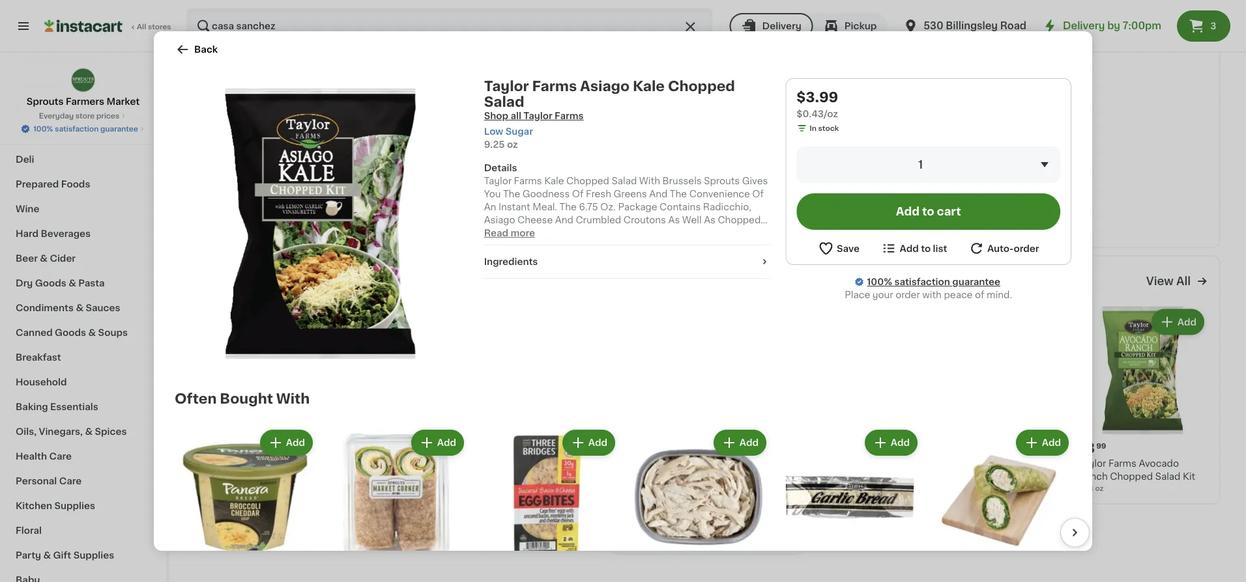 Task type: describe. For each thing, give the bounding box(es) containing it.
spinach
[[744, 174, 781, 183]]

canned
[[16, 329, 53, 338]]

to for your
[[289, 268, 304, 282]]

party
[[16, 552, 41, 561]]

shaved
[[561, 229, 595, 238]]

sweet
[[738, 459, 767, 468]]

taylor farms avocado ranch chopped salad kit 12.8 oz
[[1079, 459, 1196, 492]]

view all
[[1146, 276, 1191, 287]]

store
[[75, 112, 95, 120]]

load more button
[[604, 521, 812, 556]]

sunflower
[[1005, 459, 1051, 468]]

you
[[484, 190, 501, 199]]

& inside 'canned goods & soups' link
[[88, 329, 96, 338]]

beer & cider link
[[8, 247, 158, 271]]

oz inside taylor farms asiago kale chopped salad shop all taylor farms low sugar 9.25 oz
[[507, 140, 518, 149]]

details button
[[484, 162, 770, 175]]

ingredients button
[[484, 256, 770, 269]]

by
[[1108, 21, 1120, 31]]

bites inside "three bridges uncured bacon & cheese egg bites 4.6 oz"
[[643, 187, 667, 196]]

1 horizontal spatial 100% satisfaction guarantee
[[867, 278, 1001, 287]]

& inside snacks & candy link
[[52, 81, 60, 90]]

12.85
[[945, 485, 965, 492]]

9.25 inside taylor farms asiago kale chopped salad 9.25 oz
[[544, 485, 561, 492]]

load more
[[677, 533, 739, 544]]

delivery by 7:00pm
[[1063, 21, 1162, 31]]

meat & seafood link
[[8, 49, 158, 73]]

floral
[[16, 527, 42, 536]]

0 vertical spatial sprouts
[[27, 97, 64, 106]]

canned goods & soups
[[16, 329, 128, 338]]

just
[[679, 229, 699, 238]]

wine
[[16, 205, 39, 214]]

chopped for taylor farms asiago kale chopped salad 9.25 oz
[[544, 472, 587, 481]]

sprouts farmers market link
[[27, 68, 140, 108]]

baking
[[16, 403, 48, 412]]

oz inside taylor farms avocado ranch chopped salad kit 12.8 oz
[[1095, 485, 1104, 492]]

three bridges mushroom & asiago egg bites 4.6 oz
[[812, 174, 936, 207]]

spo inside 'taylor to your tastes spo nsored'
[[241, 287, 256, 294]]

oz inside "three bridges uncured bacon & cheese egg bites 4.6 oz"
[[558, 200, 566, 207]]

cheese inside "three bridges uncured bacon & cheese egg bites 4.6 oz"
[[586, 187, 621, 196]]

taylor for taylor farms sweet kale chopped salad 12 oz
[[678, 459, 705, 468]]

health care link
[[8, 445, 158, 470]]

more for read more
[[511, 229, 535, 238]]

asiago inside taylor farms asiago kale chopped salad shop all taylor farms low sugar 9.25 oz
[[580, 79, 630, 93]]

farms for taylor farms kale chopped salad with brussels sprouts gives you the goodness of fresh greens and the convenience of an instant meal. the 6.75 oz. package contains radicchio, asiago cheese and crumbled croutons as well as chopped tender kale and shaved brussels sprouts. just drizzle on the enclosed lemon garlic vinaigrette to finish off the salad and balance the flavors.
[[514, 177, 542, 186]]

& inside party & gift supplies link
[[43, 552, 51, 561]]

soups
[[98, 329, 128, 338]]

in
[[810, 125, 817, 132]]

1 horizontal spatial with
[[923, 291, 942, 300]]

taylor for taylor farms asiago kale chopped salad 9.25 oz
[[544, 459, 572, 468]]

meat & seafood
[[16, 56, 91, 66]]

1 vertical spatial stock
[[989, 226, 1010, 233]]

add to list button
[[881, 241, 947, 257]]

$5.69 element
[[678, 155, 806, 172]]

2 of from the left
[[752, 190, 764, 199]]

market
[[107, 97, 140, 106]]

bakery
[[16, 131, 49, 140]]

oz inside three bridges mushroom & asiago egg bites 4.6 oz
[[825, 200, 834, 207]]

balance
[[484, 255, 521, 264]]

0 vertical spatial supplies
[[54, 502, 95, 511]]

personal care link
[[8, 470, 158, 494]]

oz inside taylor farms sunflower crunch chopped salad kit 12.85 oz bag
[[966, 485, 975, 492]]

wine link
[[8, 197, 158, 222]]

greens
[[614, 190, 647, 199]]

bag
[[977, 485, 991, 492]]

salad for taylor farms asiago kale chopped salad 9.25 oz
[[589, 472, 615, 481]]

taylor
[[524, 111, 552, 121]]

instacart logo image
[[44, 18, 123, 34]]

salad for taylor farms mediterranean crunch chopped salad kit 11 oz
[[893, 472, 918, 481]]

with inside taylor farms kale chopped salad with brussels sprouts gives you the goodness of fresh greens and the convenience of an instant meal. the 6.75 oz. package contains radicchio, asiago cheese and crumbled croutons as well as chopped tender kale and shaved brussels sprouts. just drizzle on the enclosed lemon garlic vinaigrette to finish off the salad and balance the flavors.
[[639, 177, 660, 186]]

taylor for taylor farms sunflower crunch chopped salad kit 12.85 oz bag
[[945, 459, 973, 468]]

sprouts farmers market logo image
[[71, 68, 95, 93]]

add inside add to cart "button"
[[896, 206, 920, 217]]

99 for taylor farms asiago kale chopped salad
[[562, 443, 572, 450]]

100% inside "button"
[[33, 125, 53, 133]]

kale for taylor farms asiago kale chopped salad shop all taylor farms low sugar 9.25 oz
[[633, 79, 665, 93]]

order inside button
[[1014, 244, 1039, 253]]

peace
[[944, 291, 973, 300]]

beer
[[16, 255, 38, 264]]

4.6 inside "three bridges uncured bacon & cheese egg bites 4.6 oz"
[[544, 200, 556, 207]]

bites inside three bridges mushroom & asiago egg bites 4.6 oz
[[865, 187, 889, 196]]

asiago inside three bridges mushroom & asiago egg bites 4.6 oz
[[812, 187, 843, 196]]

all
[[511, 111, 521, 121]]

& inside condiments & sauces link
[[76, 304, 83, 313]]

7:00pm
[[1123, 21, 1162, 31]]

taylor farms sweet kale chopped salad 12 oz
[[678, 459, 789, 492]]

snacks & candy link
[[8, 73, 158, 98]]

prepared foods
[[16, 180, 90, 189]]

party & gift supplies
[[16, 552, 114, 561]]

0 vertical spatial brussels
[[663, 177, 702, 186]]

1 of from the left
[[572, 190, 584, 199]]

add inside product group
[[1178, 318, 1197, 327]]

1 vertical spatial brussels
[[597, 229, 636, 238]]

0 horizontal spatial all
[[137, 23, 146, 30]]

egg down the pepper
[[700, 200, 717, 209]]

$3.99 element for mediterranean
[[812, 440, 940, 457]]

personal
[[16, 477, 57, 487]]

farms for taylor farms avocado ranch chopped salad kit 12.8 oz
[[1109, 459, 1137, 468]]

12.8
[[1079, 485, 1094, 492]]

three for &
[[544, 174, 570, 183]]

flavors.
[[543, 255, 578, 264]]

salad for taylor farms sweet kale chopped salad 12 oz
[[723, 472, 748, 481]]

chopped for taylor farms avocado ranch chopped salad kit 12.8 oz
[[1110, 472, 1153, 481]]

white inside three bridges spinach and bell pepper egg bites made with egg white 2 x 4.6 oz
[[720, 200, 746, 209]]

three bridges egg bites image
[[207, 21, 533, 205]]

oz.
[[601, 203, 616, 212]]

with inside the three bridges ham & gruyere egg bites made with egg white 2 ct
[[945, 200, 964, 209]]

taylor to your tastes spo nsored
[[241, 268, 391, 294]]

guarantee inside 100% satisfaction guarantee link
[[952, 278, 1001, 287]]

white inside the three bridges ham & gruyere egg bites made with egg white 2 ct
[[987, 200, 1014, 209]]

and up shaved
[[555, 216, 574, 225]]

breakfast link
[[8, 346, 158, 371]]

baking essentials link
[[8, 395, 158, 420]]

hard
[[16, 230, 39, 239]]

ham
[[1011, 174, 1033, 183]]

bridges for bell
[[706, 174, 742, 183]]

cheese inside taylor farms kale chopped salad with brussels sprouts gives you the goodness of fresh greens and the convenience of an instant meal. the 6.75 oz. package contains radicchio, asiago cheese and crumbled croutons as well as chopped tender kale and shaved brussels sprouts. just drizzle on the enclosed lemon garlic vinaigrette to finish off the salad and balance the flavors.
[[518, 216, 553, 225]]

99 inside 3 99
[[1097, 443, 1106, 450]]

package
[[618, 203, 657, 212]]

& inside oils, vinegars, & spices link
[[85, 428, 93, 437]]

bought
[[220, 392, 273, 406]]

well
[[682, 216, 702, 225]]

egg down gruyere
[[967, 200, 985, 209]]

convenience
[[689, 190, 750, 199]]

details
[[484, 164, 517, 173]]

radicchio,
[[703, 203, 751, 212]]

finish
[[657, 242, 684, 251]]

prices
[[96, 112, 119, 120]]

farms for taylor farms sunflower crunch chopped salad kit 12.85 oz bag
[[975, 459, 1003, 468]]

candy
[[62, 81, 93, 90]]

three for bell
[[678, 174, 704, 183]]

delivery for delivery by 7:00pm
[[1063, 21, 1105, 31]]

$3.99
[[797, 90, 838, 104]]

add inside add to list button
[[900, 244, 919, 253]]

1 nsored from the top
[[256, 2, 281, 9]]

mushroom
[[878, 174, 927, 183]]

1 horizontal spatial 100%
[[867, 278, 892, 287]]

taylor farms. taylor to you tastes. image
[[207, 307, 533, 490]]

1 vertical spatial order
[[896, 291, 920, 300]]

spo nsored
[[241, 2, 281, 9]]

care for personal care
[[59, 477, 82, 487]]

oils, vinegars, & spices
[[16, 428, 127, 437]]

oz inside taylor farms asiago kale chopped salad 9.25 oz
[[562, 485, 571, 492]]

to
[[644, 242, 655, 251]]

$ 3 99 for taylor farms asiago kale chopped salad
[[547, 442, 572, 456]]

11
[[812, 485, 818, 492]]

your
[[873, 291, 893, 300]]

bridges for &
[[573, 174, 608, 183]]

3 button
[[1177, 10, 1231, 42]]

baking essentials
[[16, 403, 98, 412]]

everyday store prices
[[39, 112, 119, 120]]

on
[[735, 229, 748, 238]]

1 horizontal spatial all
[[1177, 276, 1191, 287]]

& inside the three bridges ham & gruyere egg bites made with egg white 2 ct
[[1035, 174, 1042, 183]]

& inside dry goods & pasta link
[[69, 279, 76, 288]]

egg down gives
[[733, 187, 751, 196]]

bridges for asiago
[[840, 174, 875, 183]]

3 inside 3 button
[[1211, 22, 1217, 31]]

the up the instant
[[503, 190, 520, 199]]

asiago inside taylor farms kale chopped salad with brussels sprouts gives you the goodness of fresh greens and the convenience of an instant meal. the 6.75 oz. package contains radicchio, asiago cheese and crumbled croutons as well as chopped tender kale and shaved brussels sprouts. just drizzle on the enclosed lemon garlic vinaigrette to finish off the salad and balance the flavors.
[[484, 216, 515, 225]]

oz inside three bridges spinach and bell pepper egg bites made with egg white 2 x 4.6 oz
[[704, 213, 712, 220]]

$ 3 99 for taylor farms sweet kale chopped salad
[[681, 442, 706, 456]]

sprouts farmers market
[[27, 97, 140, 106]]

goods for dry
[[35, 279, 66, 288]]

stores
[[148, 23, 171, 30]]

4.6 inside three bridges mushroom & asiago egg bites 4.6 oz
[[812, 200, 823, 207]]

farms for taylor farms mediterranean crunch chopped salad kit 11 oz
[[841, 459, 869, 468]]

delivery for delivery
[[762, 22, 802, 31]]

530
[[924, 21, 944, 31]]

care for health care
[[49, 453, 72, 462]]

salad for taylor farms sunflower crunch chopped salad kit 12.85 oz bag
[[1026, 472, 1052, 481]]

made inside the three bridges ham & gruyere egg bites made with egg white 2 ct
[[1031, 187, 1057, 196]]



Task type: vqa. For each thing, say whether or not it's contained in the screenshot.
Read more button
yes



Task type: locate. For each thing, give the bounding box(es) containing it.
& right meat
[[42, 56, 50, 66]]

care down health care link
[[59, 477, 82, 487]]

with up ct
[[945, 200, 964, 209]]

2 left x on the top
[[678, 213, 682, 220]]

cart
[[937, 206, 961, 217]]

crumbled
[[576, 216, 621, 225]]

0 horizontal spatial 100% satisfaction guarantee
[[33, 125, 138, 133]]

egg
[[623, 187, 641, 196], [733, 187, 751, 196], [845, 187, 863, 196], [985, 187, 1003, 196], [700, 200, 717, 209], [967, 200, 985, 209]]

care down vinegars,
[[49, 453, 72, 462]]

1 horizontal spatial satisfaction
[[895, 278, 950, 287]]

12
[[678, 485, 686, 492]]

4.6 inside three bridges spinach and bell pepper egg bites made with egg white 2 x 4.6 oz
[[690, 213, 702, 220]]

0 vertical spatial nsored
[[256, 2, 281, 9]]

1 $3.99 element from the left
[[812, 440, 940, 457]]

three inside three bridges spinach and bell pepper egg bites made with egg white 2 x 4.6 oz
[[678, 174, 704, 183]]

1 horizontal spatial crunch
[[945, 472, 979, 481]]

0 horizontal spatial 4.6
[[544, 200, 556, 207]]

kale for taylor farms sweet kale chopped salad 12 oz
[[769, 459, 789, 468]]

ct
[[951, 213, 959, 220]]

bridges up 'convenience'
[[706, 174, 742, 183]]

guarantee inside 100% satisfaction guarantee "button"
[[100, 125, 138, 133]]

bakery link
[[8, 123, 158, 148]]

1 vertical spatial sprouts
[[704, 177, 740, 186]]

oils, vinegars, & spices link
[[8, 420, 158, 445]]

1 99 from the left
[[562, 443, 572, 450]]

supplies
[[54, 502, 95, 511], [73, 552, 114, 561]]

deli
[[16, 155, 34, 165]]

pickup
[[845, 22, 877, 31]]

0 vertical spatial satisfaction
[[55, 125, 99, 133]]

& left soups
[[88, 329, 96, 338]]

taylor inside taylor farms sunflower crunch chopped salad kit 12.85 oz bag
[[945, 459, 973, 468]]

$0.43/oz
[[797, 110, 838, 119]]

0 horizontal spatial stock
[[818, 125, 839, 132]]

as
[[668, 216, 680, 225], [704, 216, 716, 225]]

99 for taylor farms sweet kale chopped salad
[[696, 443, 706, 450]]

bridges up gruyere
[[974, 174, 1009, 183]]

0 horizontal spatial white
[[720, 200, 746, 209]]

0 vertical spatial order
[[1014, 244, 1039, 253]]

with right bought
[[276, 392, 310, 406]]

read more
[[484, 229, 535, 238]]

taylor inside taylor farms asiago kale chopped salad shop all taylor farms low sugar 9.25 oz
[[484, 79, 529, 93]]

the up contains
[[670, 190, 687, 199]]

100% satisfaction guarantee link
[[867, 276, 1001, 289]]

100% satisfaction guarantee inside "button"
[[33, 125, 138, 133]]

taylor for taylor farms kale chopped salad with brussels sprouts gives you the goodness of fresh greens and the convenience of an instant meal. the 6.75 oz. package contains radicchio, asiago cheese and crumbled croutons as well as chopped tender kale and shaved brussels sprouts. just drizzle on the enclosed lemon garlic vinaigrette to finish off the salad and balance the flavors.
[[484, 177, 512, 186]]

chopped for taylor farms sunflower crunch chopped salad kit 12.85 oz bag
[[981, 472, 1024, 481]]

farms inside taylor farms sunflower crunch chopped salad kit 12.85 oz bag
[[975, 459, 1003, 468]]

$3.99 element for sunflower
[[945, 440, 1074, 457]]

of up 6.75
[[572, 190, 584, 199]]

2 inside three bridges spinach and bell pepper egg bites made with egg white 2 x 4.6 oz
[[678, 213, 682, 220]]

three bridges spinach and bell pepper egg bites made with egg white 2 x 4.6 oz
[[678, 174, 805, 220]]

chopped inside taylor farms asiago kale chopped salad shop all taylor farms low sugar 9.25 oz
[[668, 79, 735, 93]]

& left sauces
[[76, 304, 83, 313]]

4 bites from the left
[[1005, 187, 1028, 196]]

& inside "three bridges uncured bacon & cheese egg bites 4.6 oz"
[[576, 187, 583, 196]]

$ up taylor farms asiago kale chopped salad 9.25 oz
[[547, 443, 552, 450]]

taylor for taylor to your tastes spo nsored
[[241, 268, 286, 282]]

with inside three bridges spinach and bell pepper egg bites made with egg white 2 x 4.6 oz
[[678, 200, 697, 209]]

2 made from the left
[[1031, 187, 1057, 196]]

$ 3 99
[[547, 442, 572, 456], [681, 442, 706, 456]]

bridges inside "three bridges uncured bacon & cheese egg bites 4.6 oz"
[[573, 174, 608, 183]]

bites inside three bridges spinach and bell pepper egg bites made with egg white 2 x 4.6 oz
[[753, 187, 776, 196]]

more up enclosed
[[511, 229, 535, 238]]

salad inside taylor farms sunflower crunch chopped salad kit 12.85 oz bag
[[1026, 472, 1052, 481]]

3 99 from the left
[[1097, 443, 1106, 450]]

2 horizontal spatial kit
[[1183, 472, 1196, 481]]

0 horizontal spatial as
[[668, 216, 680, 225]]

1 horizontal spatial 9.25
[[544, 485, 561, 492]]

product group containing 3
[[1079, 307, 1207, 494]]

$3.99 element up taylor farms mediterranean crunch chopped salad kit 11 oz
[[812, 440, 940, 457]]

mediterranean
[[872, 459, 939, 468]]

0 horizontal spatial crunch
[[812, 472, 845, 481]]

with down 100% satisfaction guarantee link
[[923, 291, 942, 300]]

1 bridges from the left
[[573, 174, 608, 183]]

nsored inside 'taylor to your tastes spo nsored'
[[256, 287, 281, 294]]

asiago inside taylor farms asiago kale chopped salad 9.25 oz
[[605, 459, 636, 468]]

0 vertical spatial spo
[[241, 2, 256, 9]]

to inside add to list button
[[921, 244, 931, 253]]

0 horizontal spatial with
[[678, 200, 697, 209]]

salad inside taylor farms sweet kale chopped salad 12 oz
[[723, 472, 748, 481]]

0 horizontal spatial $ 3 99
[[547, 442, 572, 456]]

99 up "ranch"
[[1097, 443, 1106, 450]]

more for load more
[[708, 533, 739, 544]]

0 horizontal spatial 100%
[[33, 125, 53, 133]]

salad inside taylor farms mediterranean crunch chopped salad kit 11 oz
[[893, 472, 918, 481]]

uncured
[[610, 174, 650, 183]]

$3.99 element up sunflower
[[945, 440, 1074, 457]]

ingredients
[[484, 257, 538, 267]]

goods down condiments & sauces
[[55, 329, 86, 338]]

2 2 from the left
[[945, 213, 950, 220]]

4 three from the left
[[945, 174, 971, 183]]

dry
[[16, 279, 33, 288]]

2 $ from the left
[[681, 443, 685, 450]]

taylor for taylor farms avocado ranch chopped salad kit 12.8 oz
[[1079, 459, 1106, 468]]

2 $3.99 element from the left
[[945, 440, 1074, 457]]

taylor farms kale chopped salad with brussels sprouts gives you the goodness of fresh greens and the convenience of an instant meal. the 6.75 oz. package contains radicchio, asiago cheese and crumbled croutons as well as chopped tender kale and shaved brussels sprouts. just drizzle on the enclosed lemon garlic vinaigrette to finish off the salad and balance the flavors.
[[484, 177, 769, 264]]

cheese down meal.
[[518, 216, 553, 225]]

1 as from the left
[[668, 216, 680, 225]]

$
[[547, 443, 552, 450], [681, 443, 685, 450]]

0 vertical spatial with
[[639, 177, 660, 186]]

egg inside three bridges mushroom & asiago egg bites 4.6 oz
[[845, 187, 863, 196]]

3 three from the left
[[812, 174, 838, 183]]

three inside the three bridges ham & gruyere egg bites made with egg white 2 ct
[[945, 174, 971, 183]]

place your order with peace of mind.
[[845, 291, 1012, 300]]

0 vertical spatial 100% satisfaction guarantee
[[33, 125, 138, 133]]

100% satisfaction guarantee up place your order with peace of mind.
[[867, 278, 1001, 287]]

1 vertical spatial to
[[921, 244, 931, 253]]

kale inside taylor farms asiago kale chopped salad 9.25 oz
[[638, 459, 658, 468]]

9.25 inside taylor farms asiago kale chopped salad shop all taylor farms low sugar 9.25 oz
[[484, 140, 505, 149]]

three
[[544, 174, 570, 183], [678, 174, 704, 183], [812, 174, 838, 183], [945, 174, 971, 183]]

white down 'convenience'
[[720, 200, 746, 209]]

white
[[720, 200, 746, 209], [987, 200, 1014, 209]]

supplies up floral link
[[54, 502, 95, 511]]

taylor inside taylor farms avocado ranch chopped salad kit 12.8 oz
[[1079, 459, 1106, 468]]

None search field
[[186, 8, 713, 44]]

cider
[[50, 255, 76, 264]]

1 vertical spatial 9.25
[[544, 485, 561, 492]]

enclosed
[[484, 242, 527, 251]]

kit inside taylor farms sunflower crunch chopped salad kit 12.85 oz bag
[[1054, 472, 1066, 481]]

condiments & sauces link
[[8, 296, 158, 321]]

to left list
[[921, 244, 931, 253]]

crunch up 11
[[812, 472, 845, 481]]

salad inside taylor farms asiago kale chopped salad shop all taylor farms low sugar 9.25 oz
[[484, 95, 524, 109]]

farms inside taylor farms kale chopped salad with brussels sprouts gives you the goodness of fresh greens and the convenience of an instant meal. the 6.75 oz. package contains radicchio, asiago cheese and crumbled croutons as well as chopped tender kale and shaved brussels sprouts. just drizzle on the enclosed lemon garlic vinaigrette to finish off the salad and balance the flavors.
[[514, 177, 542, 186]]

three inside "three bridges uncured bacon & cheese egg bites 4.6 oz"
[[544, 174, 570, 183]]

taylor farms image
[[207, 267, 236, 296]]

and
[[783, 174, 801, 183]]

100% up your
[[867, 278, 892, 287]]

0 vertical spatial more
[[511, 229, 535, 238]]

1 white from the left
[[720, 200, 746, 209]]

satisfaction up place your order with peace of mind.
[[895, 278, 950, 287]]

three up bell
[[678, 174, 704, 183]]

goods down beer & cider
[[35, 279, 66, 288]]

three right and
[[812, 174, 838, 183]]

0 horizontal spatial 99
[[562, 443, 572, 450]]

chopped for taylor farms mediterranean crunch chopped salad kit 11 oz
[[847, 472, 890, 481]]

to left cart
[[922, 206, 934, 217]]

1 $ 3 99 from the left
[[547, 442, 572, 456]]

vinaigrette
[[592, 242, 642, 251]]

stock right 'in' at right
[[989, 226, 1010, 233]]

crunch for taylor farms sunflower crunch chopped salad kit
[[945, 472, 979, 481]]

1 horizontal spatial 2
[[945, 213, 950, 220]]

2 three from the left
[[678, 174, 704, 183]]

0 vertical spatial 100%
[[33, 125, 53, 133]]

1 horizontal spatial white
[[987, 200, 1014, 209]]

in
[[981, 226, 987, 233]]

to inside 'taylor to your tastes spo nsored'
[[289, 268, 304, 282]]

1 horizontal spatial made
[[1031, 187, 1057, 196]]

more inside button
[[511, 229, 535, 238]]

& right ham on the right top
[[1035, 174, 1042, 183]]

& right beer
[[40, 255, 48, 264]]

all left stores
[[137, 23, 146, 30]]

& inside 'beer & cider' link
[[40, 255, 48, 264]]

bacon
[[544, 187, 574, 196]]

add to list
[[900, 244, 947, 253]]

1 horizontal spatial guarantee
[[952, 278, 1001, 287]]

2 99 from the left
[[696, 443, 706, 450]]

bites down ham on the right top
[[1005, 187, 1028, 196]]

100% satisfaction guarantee down 'store'
[[33, 125, 138, 133]]

bridges inside three bridges spinach and bell pepper egg bites made with egg white 2 x 4.6 oz
[[706, 174, 742, 183]]

crunch
[[812, 472, 845, 481], [945, 472, 979, 481]]

crunch for taylor farms mediterranean crunch chopped salad kit
[[812, 472, 845, 481]]

1 horizontal spatial delivery
[[1063, 21, 1105, 31]]

0 horizontal spatial $
[[547, 443, 552, 450]]

farms inside taylor farms asiago kale chopped salad 9.25 oz
[[574, 459, 602, 468]]

taylor farms mediterranean crunch chopped salad kit 11 oz
[[812, 459, 939, 492]]

oz inside taylor farms mediterranean crunch chopped salad kit 11 oz
[[819, 485, 828, 492]]

salad for taylor farms avocado ranch chopped salad kit 12.8 oz
[[1155, 472, 1181, 481]]

1 vertical spatial goods
[[55, 329, 86, 338]]

satisfaction inside "button"
[[55, 125, 99, 133]]

all stores link
[[44, 8, 172, 44]]

often
[[175, 392, 217, 406]]

kale for taylor farms asiago kale chopped salad 9.25 oz
[[638, 459, 658, 468]]

stock right in
[[818, 125, 839, 132]]

care
[[49, 453, 72, 462], [59, 477, 82, 487]]

1 kit from the left
[[920, 472, 933, 481]]

& left pasta on the top left of the page
[[69, 279, 76, 288]]

with up x on the top
[[678, 200, 697, 209]]

as left x on the top
[[668, 216, 680, 225]]

the down drizzle
[[704, 242, 721, 251]]

item carousel region
[[156, 422, 1090, 583]]

1 bites from the left
[[643, 187, 667, 196]]

2 $ 3 99 from the left
[[681, 442, 706, 456]]

0 vertical spatial guarantee
[[100, 125, 138, 133]]

auto-
[[987, 244, 1014, 253]]

2 horizontal spatial with
[[945, 200, 964, 209]]

2 bridges from the left
[[706, 174, 742, 183]]

0 horizontal spatial guarantee
[[100, 125, 138, 133]]

farms for taylor farms asiago kale chopped salad 9.25 oz
[[574, 459, 602, 468]]

farms inside taylor farms sweet kale chopped salad 12 oz
[[708, 459, 736, 468]]

salad inside taylor farms asiago kale chopped salad 9.25 oz
[[589, 472, 615, 481]]

4.6 up save button
[[812, 200, 823, 207]]

farms
[[532, 79, 577, 93], [514, 177, 542, 186], [574, 459, 602, 468], [708, 459, 736, 468], [841, 459, 869, 468], [975, 459, 1003, 468], [1109, 459, 1137, 468]]

1 horizontal spatial $
[[681, 443, 685, 450]]

household link
[[8, 371, 158, 395]]

1 made from the left
[[779, 187, 805, 196]]

farms for taylor farms asiago kale chopped salad shop all taylor farms low sugar 9.25 oz
[[532, 79, 577, 93]]

brussels up vinaigrette at the top of page
[[597, 229, 636, 238]]

x
[[684, 213, 688, 220]]

kale inside taylor farms sweet kale chopped salad 12 oz
[[769, 459, 789, 468]]

guarantee up of
[[952, 278, 1001, 287]]

made inside three bridges spinach and bell pepper egg bites made with egg white 2 x 4.6 oz
[[779, 187, 805, 196]]

bridges inside three bridges mushroom & asiago egg bites 4.6 oz
[[840, 174, 875, 183]]

oz inside taylor farms sweet kale chopped salad 12 oz
[[687, 485, 696, 492]]

$3.99 element
[[812, 440, 940, 457], [945, 440, 1074, 457]]

satisfaction down everyday store prices
[[55, 125, 99, 133]]

taylor inside taylor farms asiago kale chopped salad 9.25 oz
[[544, 459, 572, 468]]

condiments
[[16, 304, 74, 313]]

1 vertical spatial all
[[1177, 276, 1191, 287]]

2 as from the left
[[704, 216, 716, 225]]

white up 'in' at right
[[987, 200, 1014, 209]]

farms inside taylor farms mediterranean crunch chopped salad kit 11 oz
[[841, 459, 869, 468]]

taylor farms asiago kale chopped salad shop all taylor farms low sugar 9.25 oz
[[484, 79, 735, 149]]

0 horizontal spatial brussels
[[597, 229, 636, 238]]

1 vertical spatial more
[[708, 533, 739, 544]]

bridges inside the three bridges ham & gruyere egg bites made with egg white 2 ct
[[974, 174, 1009, 183]]

to left your
[[289, 268, 304, 282]]

bites inside the three bridges ham & gruyere egg bites made with egg white 2 ct
[[1005, 187, 1028, 196]]

1 vertical spatial satisfaction
[[895, 278, 950, 287]]

crunch up the 12.85
[[945, 472, 979, 481]]

0 vertical spatial care
[[49, 453, 72, 462]]

1
[[918, 159, 923, 170]]

0 horizontal spatial kit
[[920, 472, 933, 481]]

sprouts up the pepper
[[704, 177, 740, 186]]

0 vertical spatial all
[[137, 23, 146, 30]]

1 horizontal spatial of
[[752, 190, 764, 199]]

and down radicchio,
[[751, 242, 769, 251]]

delivery inside button
[[762, 22, 802, 31]]

1 horizontal spatial 4.6
[[690, 213, 702, 220]]

the down lemon
[[523, 255, 540, 264]]

more inside button
[[708, 533, 739, 544]]

chopped
[[668, 79, 735, 93], [566, 177, 609, 186], [718, 216, 761, 225], [544, 472, 587, 481], [678, 472, 721, 481], [847, 472, 890, 481], [981, 472, 1024, 481], [1110, 472, 1153, 481]]

100% satisfaction guarantee button
[[20, 121, 146, 134]]

personal care
[[16, 477, 82, 487]]

& left candy
[[52, 81, 60, 90]]

1 2 from the left
[[678, 213, 682, 220]]

salad for taylor farms asiago kale chopped salad shop all taylor farms low sugar 9.25 oz
[[484, 95, 524, 109]]

kale inside taylor farms asiago kale chopped salad shop all taylor farms low sugar 9.25 oz
[[633, 79, 665, 93]]

1 three from the left
[[544, 174, 570, 183]]

bites down the mushroom
[[865, 187, 889, 196]]

condiments & sauces
[[16, 304, 120, 313]]

dry goods & pasta link
[[8, 271, 158, 296]]

1 horizontal spatial stock
[[989, 226, 1010, 233]]

1 vertical spatial 100%
[[867, 278, 892, 287]]

& right the mushroom
[[929, 174, 936, 183]]

chopped inside taylor farms asiago kale chopped salad 9.25 oz
[[544, 472, 587, 481]]

1 horizontal spatial 99
[[696, 443, 706, 450]]

2 horizontal spatial 99
[[1097, 443, 1106, 450]]

made down and
[[779, 187, 805, 196]]

three for asiago
[[812, 174, 838, 183]]

1 horizontal spatial with
[[639, 177, 660, 186]]

2 vertical spatial to
[[289, 268, 304, 282]]

100% down everyday
[[33, 125, 53, 133]]

taylor for taylor farms mediterranean crunch chopped salad kit 11 oz
[[812, 459, 839, 468]]

1 spo from the top
[[241, 2, 256, 9]]

egg right gruyere
[[985, 187, 1003, 196]]

farms
[[555, 111, 584, 121]]

three up gruyere
[[945, 174, 971, 183]]

egg down uncured
[[623, 187, 641, 196]]

1 vertical spatial 100% satisfaction guarantee
[[867, 278, 1001, 287]]

load
[[677, 533, 706, 544]]

chopped for taylor farms sweet kale chopped salad 12 oz
[[678, 472, 721, 481]]

taylor inside 'taylor to your tastes spo nsored'
[[241, 268, 286, 282]]

99 up taylor farms asiago kale chopped salad 9.25 oz
[[562, 443, 572, 450]]

$3.99 $0.43/oz
[[797, 90, 838, 119]]

0 horizontal spatial $3.99 element
[[812, 440, 940, 457]]

guarantee
[[100, 125, 138, 133], [952, 278, 1001, 287]]

sprouts inside taylor farms kale chopped salad with brussels sprouts gives you the goodness of fresh greens and the convenience of an instant meal. the 6.75 oz. package contains radicchio, asiago cheese and crumbled croutons as well as chopped tender kale and shaved brussels sprouts. just drizzle on the enclosed lemon garlic vinaigrette to finish off the salad and balance the flavors.
[[704, 177, 740, 186]]

the right on on the top right of page
[[751, 229, 768, 238]]

delivery button
[[730, 13, 813, 39]]

crunch inside taylor farms mediterranean crunch chopped salad kit 11 oz
[[812, 472, 845, 481]]

3 kit from the left
[[1183, 472, 1196, 481]]

0 horizontal spatial sprouts
[[27, 97, 64, 106]]

taylor farms asiago kale chopped salad image
[[185, 89, 456, 360]]

as up drizzle
[[704, 216, 716, 225]]

0 vertical spatial goods
[[35, 279, 66, 288]]

& left spices
[[85, 428, 93, 437]]

egg up "save" at the right top of the page
[[845, 187, 863, 196]]

2 white from the left
[[987, 200, 1014, 209]]

99 up taylor farms sweet kale chopped salad 12 oz
[[696, 443, 706, 450]]

pickup button
[[813, 13, 887, 39]]

bridges for gruyere
[[974, 174, 1009, 183]]

beverages
[[41, 230, 91, 239]]

0 horizontal spatial made
[[779, 187, 805, 196]]

& left gift
[[43, 552, 51, 561]]

0 vertical spatial 9.25
[[484, 140, 505, 149]]

cheese
[[586, 187, 621, 196], [518, 216, 553, 225]]

1 crunch from the left
[[812, 472, 845, 481]]

farms inside taylor farms avocado ranch chopped salad kit 12.8 oz
[[1109, 459, 1137, 468]]

chopped inside taylor farms sunflower crunch chopped salad kit 12.85 oz bag
[[981, 472, 1024, 481]]

1 vertical spatial cheese
[[518, 216, 553, 225]]

prepared foods link
[[8, 172, 158, 197]]

2 nsored from the top
[[256, 287, 281, 294]]

kitchen supplies link
[[8, 494, 158, 519]]

brussels up bell
[[663, 177, 702, 186]]

delivery inside "link"
[[1063, 21, 1105, 31]]

household
[[16, 378, 67, 388]]

$ 3 99 up taylor farms asiago kale chopped salad 9.25 oz
[[547, 442, 572, 456]]

1 horizontal spatial more
[[708, 533, 739, 544]]

1 $ from the left
[[547, 443, 552, 450]]

2 kit from the left
[[1054, 472, 1066, 481]]

0 horizontal spatial cheese
[[518, 216, 553, 225]]

view
[[1146, 276, 1174, 287]]

3 bridges from the left
[[840, 174, 875, 183]]

garlic
[[563, 242, 590, 251]]

three up the bacon on the left of page
[[544, 174, 570, 183]]

0 horizontal spatial with
[[276, 392, 310, 406]]

4.6 right x on the top
[[690, 213, 702, 220]]

1 vertical spatial care
[[59, 477, 82, 487]]

kit for taylor farms mediterranean crunch chopped salad kit
[[920, 472, 933, 481]]

chopped for taylor farms asiago kale chopped salad shop all taylor farms low sugar 9.25 oz
[[668, 79, 735, 93]]

egg inside "three bridges uncured bacon & cheese egg bites 4.6 oz"
[[623, 187, 641, 196]]

1 horizontal spatial sprouts
[[704, 177, 740, 186]]

nsored
[[256, 2, 281, 9], [256, 287, 281, 294]]

product group
[[544, 21, 673, 208], [678, 21, 806, 221], [812, 21, 940, 208], [945, 21, 1074, 237], [1079, 307, 1207, 494], [175, 428, 315, 583], [326, 428, 467, 583], [477, 428, 618, 583], [628, 428, 769, 583], [780, 428, 920, 583], [931, 428, 1072, 583]]

and up package
[[649, 190, 668, 199]]

0 horizontal spatial of
[[572, 190, 584, 199]]

more right the load on the right of page
[[708, 533, 739, 544]]

bites down spinach
[[753, 187, 776, 196]]

low
[[484, 127, 503, 136]]

bridges left the mushroom
[[840, 174, 875, 183]]

0 vertical spatial cheese
[[586, 187, 621, 196]]

2 crunch from the left
[[945, 472, 979, 481]]

0 horizontal spatial 2
[[678, 213, 682, 220]]

all right view
[[1177, 276, 1191, 287]]

1 horizontal spatial $3.99 element
[[945, 440, 1074, 457]]

1 horizontal spatial kit
[[1054, 472, 1066, 481]]

three for gruyere
[[945, 174, 971, 183]]

3 bites from the left
[[865, 187, 889, 196]]

deli link
[[8, 148, 158, 172]]

1 vertical spatial with
[[276, 392, 310, 406]]

1 horizontal spatial order
[[1014, 244, 1039, 253]]

three inside three bridges mushroom & asiago egg bites 4.6 oz
[[812, 174, 838, 183]]

1 horizontal spatial cheese
[[586, 187, 621, 196]]

1 horizontal spatial brussels
[[663, 177, 702, 186]]

4.6 down 'goodness'
[[544, 200, 556, 207]]

sprouts.
[[639, 229, 677, 238]]

$ for taylor farms sweet kale chopped salad
[[681, 443, 685, 450]]

1 field
[[797, 147, 1061, 183]]

2 horizontal spatial 4.6
[[812, 200, 823, 207]]

0 horizontal spatial 9.25
[[484, 140, 505, 149]]

made down ham on the right top
[[1031, 187, 1057, 196]]

kit for taylor farms avocado ranch chopped salad kit
[[1183, 472, 1196, 481]]

seafood
[[52, 56, 91, 66]]

service type group
[[730, 13, 887, 39]]

1 vertical spatial supplies
[[73, 552, 114, 561]]

of down gives
[[752, 190, 764, 199]]

1 vertical spatial guarantee
[[952, 278, 1001, 287]]

$ up 12
[[681, 443, 685, 450]]

kit inside taylor farms mediterranean crunch chopped salad kit 11 oz
[[920, 472, 933, 481]]

guarantee down prices
[[100, 125, 138, 133]]

0 vertical spatial stock
[[818, 125, 839, 132]]

sprouts up everyday
[[27, 97, 64, 106]]

goods for canned
[[55, 329, 86, 338]]

& up 6.75
[[576, 187, 583, 196]]

frozen link
[[8, 98, 158, 123]]

1 horizontal spatial as
[[704, 216, 716, 225]]

bites up package
[[643, 187, 667, 196]]

salad
[[484, 95, 524, 109], [612, 177, 637, 186], [724, 242, 749, 251], [589, 472, 615, 481], [723, 472, 748, 481], [893, 472, 918, 481], [1026, 472, 1052, 481], [1155, 472, 1181, 481]]

salad inside taylor farms avocado ranch chopped salad kit 12.8 oz
[[1155, 472, 1181, 481]]

with up greens
[[639, 177, 660, 186]]

crunch inside taylor farms sunflower crunch chopped salad kit 12.85 oz bag
[[945, 472, 979, 481]]

2 inside the three bridges ham & gruyere egg bites made with egg white 2 ct
[[945, 213, 950, 220]]

taylor for taylor farms asiago kale chopped salad shop all taylor farms low sugar 9.25 oz
[[484, 79, 529, 93]]

2 left ct
[[945, 213, 950, 220]]

chopped inside taylor farms avocado ranch chopped salad kit 12.8 oz
[[1110, 472, 1153, 481]]

1 horizontal spatial $ 3 99
[[681, 442, 706, 456]]

chopped inside taylor farms mediterranean crunch chopped salad kit 11 oz
[[847, 472, 890, 481]]

0 horizontal spatial more
[[511, 229, 535, 238]]

taylor inside taylor farms kale chopped salad with brussels sprouts gives you the goodness of fresh greens and the convenience of an instant meal. the 6.75 oz. package contains radicchio, asiago cheese and crumbled croutons as well as chopped tender kale and shaved brussels sprouts. just drizzle on the enclosed lemon garlic vinaigrette to finish off the salad and balance the flavors.
[[484, 177, 512, 186]]

1 vertical spatial nsored
[[256, 287, 281, 294]]

2 bites from the left
[[753, 187, 776, 196]]

taylor inside taylor farms sweet kale chopped salad 12 oz
[[678, 459, 705, 468]]

save button
[[818, 241, 860, 257]]

to for list
[[921, 244, 931, 253]]

farms for taylor farms sweet kale chopped salad 12 oz
[[708, 459, 736, 468]]

chopped inside taylor farms sweet kale chopped salad 12 oz
[[678, 472, 721, 481]]

$ for taylor farms asiago kale chopped salad
[[547, 443, 552, 450]]

spo
[[241, 2, 256, 9], [241, 287, 256, 294]]

& inside three bridges mushroom & asiago egg bites 4.6 oz
[[929, 174, 936, 183]]

cheese up the oz.
[[586, 187, 621, 196]]

gruyere
[[945, 187, 982, 196]]

0 horizontal spatial delivery
[[762, 22, 802, 31]]

billingsley
[[946, 21, 998, 31]]

& inside meat & seafood link
[[42, 56, 50, 66]]

the down the bacon on the left of page
[[560, 203, 577, 212]]

$ 3 99 up 12
[[681, 442, 706, 456]]

of
[[975, 291, 985, 300]]

to for cart
[[922, 206, 934, 217]]

0 horizontal spatial order
[[896, 291, 920, 300]]

bridges up fresh
[[573, 174, 608, 183]]

2 spo from the top
[[241, 287, 256, 294]]

prepared
[[16, 180, 59, 189]]

0 vertical spatial to
[[922, 206, 934, 217]]

0 horizontal spatial satisfaction
[[55, 125, 99, 133]]

1 vertical spatial spo
[[241, 287, 256, 294]]

kit for taylor farms sunflower crunch chopped salad kit
[[1054, 472, 1066, 481]]

4 bridges from the left
[[974, 174, 1009, 183]]

add to cart button
[[797, 194, 1061, 230]]

beer & cider
[[16, 255, 76, 264]]

foods
[[61, 180, 90, 189]]

supplies down floral link
[[73, 552, 114, 561]]

and up lemon
[[540, 229, 558, 238]]

list
[[933, 244, 947, 253]]



